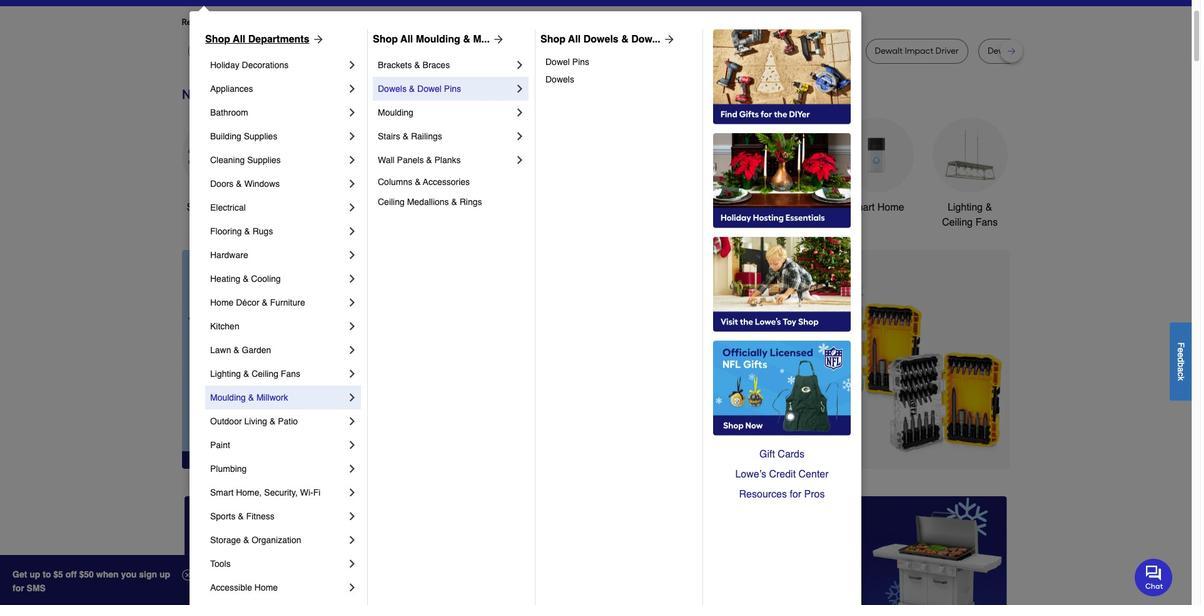 Task type: describe. For each thing, give the bounding box(es) containing it.
0 horizontal spatial lighting
[[210, 369, 241, 379]]

drill for dewalt drill bit set
[[1018, 46, 1033, 56]]

resources for pros
[[739, 489, 825, 500]]

0 horizontal spatial lighting & ceiling fans
[[210, 369, 300, 379]]

up to 35 percent off select small appliances. image
[[465, 497, 726, 606]]

décor
[[236, 298, 259, 308]]

f e e d b a c k
[[1176, 342, 1186, 381]]

chevron right image for smart home, security, wi-fi
[[346, 487, 358, 499]]

kitchen link
[[210, 315, 346, 338]]

smart for smart home, security, wi-fi
[[210, 488, 234, 498]]

more
[[320, 17, 341, 28]]

shop all moulding & m... link
[[373, 32, 505, 47]]

scroll to item #3 element
[[703, 445, 736, 453]]

b
[[1176, 362, 1186, 367]]

home for accessible home
[[254, 583, 278, 593]]

outdoor for outdoor tools & equipment
[[653, 202, 689, 213]]

gift cards link
[[713, 445, 851, 465]]

wall
[[378, 155, 395, 165]]

storage
[[210, 536, 241, 546]]

& inside outdoor tools & equipment
[[718, 202, 724, 213]]

chevron right image for wall panels & planks
[[514, 154, 526, 166]]

wi-
[[300, 488, 313, 498]]

home décor & furniture
[[210, 298, 305, 308]]

dewalt drill bit
[[329, 46, 386, 56]]

chevron right image for electrical
[[346, 201, 358, 214]]

smart home, security, wi-fi link
[[210, 481, 346, 505]]

ceiling inside ceiling medallions & rings link
[[378, 197, 405, 207]]

shop all departments
[[205, 34, 309, 45]]

sign
[[139, 570, 157, 580]]

dewalt for dewalt drill
[[718, 46, 746, 56]]

appliances
[[210, 84, 253, 94]]

2 horizontal spatial moulding
[[416, 34, 460, 45]]

paint link
[[210, 434, 346, 457]]

visit the lowe's toy shop. image
[[713, 237, 851, 332]]

patio
[[278, 417, 298, 427]]

hardware
[[210, 250, 248, 260]]

decorations for holiday
[[242, 60, 289, 70]]

moulding link
[[378, 101, 514, 124]]

planks
[[434, 155, 461, 165]]

chevron right image for plumbing
[[346, 463, 358, 475]]

plumbing link
[[210, 457, 346, 481]]

scroll to item #4 image
[[736, 447, 766, 452]]

appliances link
[[210, 77, 346, 101]]

hardware link
[[210, 243, 346, 267]]

millwork
[[256, 393, 288, 403]]

accessible
[[210, 583, 252, 593]]

chevron right image for cleaning supplies
[[346, 154, 358, 166]]

more suggestions for you link
[[320, 16, 431, 29]]

braces
[[423, 60, 450, 70]]

0 horizontal spatial home
[[210, 298, 234, 308]]

moulding & millwork
[[210, 393, 288, 403]]

electrical
[[210, 203, 246, 213]]

all for departments
[[233, 34, 245, 45]]

gift cards
[[759, 449, 805, 460]]

chevron right image for accessible home
[[346, 582, 358, 594]]

chevron right image for dowels & dowel pins
[[514, 83, 526, 95]]

0 horizontal spatial pins
[[444, 84, 461, 94]]

new deals every day during 25 days of deals image
[[182, 84, 1010, 105]]

chevron right image for flooring & rugs
[[346, 225, 358, 238]]

chevron right image for storage & organization
[[346, 534, 358, 547]]

tools inside outdoor tools & equipment
[[692, 202, 715, 213]]

chevron right image for home décor & furniture
[[346, 297, 358, 309]]

building supplies
[[210, 131, 277, 141]]

ceiling medallions & rings
[[378, 197, 482, 207]]

smart home
[[848, 202, 904, 213]]

dowel pins
[[546, 57, 589, 67]]

drill for dewalt drill
[[748, 46, 763, 56]]

scroll to item #2 image
[[673, 447, 703, 452]]

cooling
[[251, 274, 281, 284]]

outdoor for outdoor living & patio
[[210, 417, 242, 427]]

3 driver from the left
[[936, 46, 959, 56]]

windows
[[244, 179, 280, 189]]

chevron right image for brackets & braces
[[514, 59, 526, 71]]

medallions
[[407, 197, 449, 207]]

pros
[[804, 489, 825, 500]]

dow...
[[631, 34, 660, 45]]

lawn & garden link
[[210, 338, 346, 362]]

home décor & furniture link
[[210, 291, 346, 315]]

rings
[[460, 197, 482, 207]]

for up departments
[[282, 17, 294, 28]]

1 up from the left
[[30, 570, 40, 580]]

accessories
[[423, 177, 470, 187]]

sports
[[210, 512, 236, 522]]

chat invite button image
[[1135, 558, 1173, 597]]

flooring
[[210, 226, 242, 236]]

decorations for christmas
[[474, 217, 527, 228]]

ceiling medallions & rings link
[[378, 192, 526, 212]]

holiday
[[210, 60, 239, 70]]

0 vertical spatial pins
[[572, 57, 589, 67]]

driver for impact driver
[[823, 46, 846, 56]]

sports & fitness
[[210, 512, 274, 522]]

shop these last-minute gifts. $99 or less. quantities are limited and won't last. image
[[182, 250, 384, 469]]

railings
[[411, 131, 442, 141]]

scroll to item #5 image
[[766, 447, 796, 452]]

dewalt drill bit set
[[988, 46, 1060, 56]]

chevron right image for heating & cooling
[[346, 273, 358, 285]]

supplies for cleaning supplies
[[247, 155, 281, 165]]

0 horizontal spatial tools
[[210, 559, 231, 569]]

supplies for building supplies
[[244, 131, 277, 141]]

to
[[43, 570, 51, 580]]

dowels & dowel pins link
[[378, 77, 514, 101]]

find gifts for the diyer. image
[[713, 29, 851, 124]]

stairs & railings link
[[378, 124, 514, 148]]

2 e from the top
[[1176, 353, 1186, 358]]

flooring & rugs
[[210, 226, 273, 236]]

electrical link
[[210, 196, 346, 220]]

building
[[210, 131, 241, 141]]

for inside the get up to $5 off $50 when you sign up for sms
[[13, 584, 24, 594]]

get
[[13, 570, 27, 580]]

for inside resources for pros link
[[790, 489, 801, 500]]

f
[[1176, 342, 1186, 348]]

shop
[[187, 202, 210, 213]]

0 horizontal spatial lighting & ceiling fans link
[[210, 362, 346, 386]]

columns
[[378, 177, 412, 187]]

dewalt impact driver
[[875, 46, 959, 56]]

christmas decorations link
[[463, 118, 538, 230]]

lowe's credit center link
[[713, 465, 851, 485]]

wall panels & planks
[[378, 155, 461, 165]]

shop all dowels & dow...
[[541, 34, 660, 45]]

dewalt for dewalt drill bit set
[[988, 46, 1016, 56]]

smart home link
[[839, 118, 914, 215]]

heating & cooling
[[210, 274, 281, 284]]

holiday decorations
[[210, 60, 289, 70]]

chevron right image for lighting & ceiling fans
[[346, 368, 358, 380]]

smart for smart home
[[848, 202, 875, 213]]

chevron right image for moulding & millwork
[[346, 392, 358, 404]]

doors
[[210, 179, 234, 189]]

outdoor living & patio
[[210, 417, 298, 427]]

storage & organization
[[210, 536, 301, 546]]

impact for impact driver bit
[[499, 46, 527, 56]]

impact driver bit
[[499, 46, 565, 56]]

more suggestions for you
[[320, 17, 421, 28]]

3 impact from the left
[[905, 46, 933, 56]]

lawn & garden
[[210, 345, 271, 355]]

for inside 'more suggestions for you' link
[[394, 17, 405, 28]]

0 vertical spatial dowel
[[546, 57, 570, 67]]

dowels inside shop all dowels & dow... link
[[584, 34, 619, 45]]

up to 50 percent off select tools and accessories. image
[[404, 250, 1010, 469]]

1 vertical spatial tools link
[[210, 552, 346, 576]]

chevron right image for moulding
[[514, 106, 526, 119]]

storage & organization link
[[210, 529, 346, 552]]



Task type: vqa. For each thing, say whether or not it's contained in the screenshot.
drill to the middle
yes



Task type: locate. For each thing, give the bounding box(es) containing it.
1 driver from the left
[[529, 46, 553, 56]]

shop all moulding & m...
[[373, 34, 490, 45]]

1 horizontal spatial bit
[[555, 46, 565, 56]]

c
[[1176, 372, 1186, 377]]

1 horizontal spatial tools link
[[369, 118, 444, 215]]

2 vertical spatial moulding
[[210, 393, 246, 403]]

for down get
[[13, 584, 24, 594]]

0 horizontal spatial impact
[[499, 46, 527, 56]]

arrow right image down more
[[309, 33, 324, 46]]

lighting
[[948, 202, 983, 213], [210, 369, 241, 379]]

holiday decorations link
[[210, 53, 346, 77]]

you for recommended searches for you
[[296, 17, 310, 28]]

bit for dewalt drill bit
[[376, 46, 386, 56]]

decorations down 'christmas'
[[474, 217, 527, 228]]

2 dewalt from the left
[[718, 46, 746, 56]]

1 horizontal spatial outdoor
[[653, 202, 689, 213]]

deals
[[226, 202, 252, 213]]

cleaning supplies link
[[210, 148, 346, 172]]

chevron right image for holiday decorations
[[346, 59, 358, 71]]

arrow right image inside shop all departments link
[[309, 33, 324, 46]]

holiday hosting essentials. image
[[713, 133, 851, 228]]

supplies
[[244, 131, 277, 141], [247, 155, 281, 165]]

decorations down shop all departments link
[[242, 60, 289, 70]]

1 horizontal spatial shop
[[373, 34, 398, 45]]

all down "recommended searches for you"
[[233, 34, 245, 45]]

chevron right image for kitchen
[[346, 320, 358, 333]]

1 horizontal spatial driver
[[823, 46, 846, 56]]

all right shop
[[213, 202, 223, 213]]

pins up moulding link on the top left
[[444, 84, 461, 94]]

tools link
[[369, 118, 444, 215], [210, 552, 346, 576]]

dowels for dowels
[[546, 74, 574, 84]]

credit
[[769, 469, 796, 480]]

1 horizontal spatial lighting & ceiling fans
[[942, 202, 998, 228]]

k
[[1176, 377, 1186, 381]]

dewalt drill
[[718, 46, 763, 56]]

0 vertical spatial tools link
[[369, 118, 444, 215]]

arrow right image inside shop all moulding & m... link
[[490, 33, 505, 46]]

2 vertical spatial home
[[254, 583, 278, 593]]

impact for impact driver
[[792, 46, 821, 56]]

0 horizontal spatial smart
[[210, 488, 234, 498]]

lowe's credit center
[[735, 469, 829, 480]]

resources for pros link
[[713, 485, 851, 505]]

up to 30 percent off select grills and accessories. image
[[746, 497, 1008, 606]]

1 shop from the left
[[205, 34, 230, 45]]

1 horizontal spatial pins
[[572, 57, 589, 67]]

chevron right image for appliances
[[346, 83, 358, 95]]

chevron right image for doors & windows
[[346, 178, 358, 190]]

shop for shop all dowels & dow...
[[541, 34, 566, 45]]

bit left set
[[1035, 46, 1045, 56]]

accessible home link
[[210, 576, 346, 600]]

shop for shop all moulding & m...
[[373, 34, 398, 45]]

dowels down dowel pins
[[546, 74, 574, 84]]

pins
[[572, 57, 589, 67], [444, 84, 461, 94]]

1 horizontal spatial arrow right image
[[987, 360, 999, 372]]

3 shop from the left
[[541, 34, 566, 45]]

1 vertical spatial pins
[[444, 84, 461, 94]]

moulding up outdoor living & patio
[[210, 393, 246, 403]]

1 horizontal spatial tools
[[395, 202, 419, 213]]

1 vertical spatial smart
[[210, 488, 234, 498]]

1 horizontal spatial you
[[407, 17, 421, 28]]

2 horizontal spatial bit
[[1035, 46, 1045, 56]]

1 horizontal spatial arrow right image
[[660, 33, 675, 46]]

doors & windows
[[210, 179, 280, 189]]

1 vertical spatial lighting
[[210, 369, 241, 379]]

recommended searches for you
[[182, 17, 310, 28]]

shop down recommended
[[205, 34, 230, 45]]

1 horizontal spatial bathroom link
[[745, 118, 820, 215]]

2 shop from the left
[[373, 34, 398, 45]]

chevron right image for outdoor living & patio
[[346, 415, 358, 428]]

1 impact from the left
[[499, 46, 527, 56]]

shop all dowels & dow... link
[[541, 32, 675, 47]]

bathroom link
[[210, 101, 346, 124], [745, 118, 820, 215]]

1 vertical spatial decorations
[[474, 217, 527, 228]]

2 bit from the left
[[555, 46, 565, 56]]

home inside "link"
[[878, 202, 904, 213]]

2 vertical spatial ceiling
[[252, 369, 278, 379]]

0 horizontal spatial arrow right image
[[309, 33, 324, 46]]

0 horizontal spatial shop
[[205, 34, 230, 45]]

dowel down impact driver bit
[[546, 57, 570, 67]]

0 horizontal spatial tools link
[[210, 552, 346, 576]]

0 horizontal spatial arrow right image
[[490, 33, 505, 46]]

0 horizontal spatial bathroom
[[210, 108, 248, 118]]

chevron right image for building supplies
[[346, 130, 358, 143]]

1 e from the top
[[1176, 348, 1186, 353]]

columns & accessories link
[[378, 172, 526, 192]]

1 arrow right image from the left
[[309, 33, 324, 46]]

chevron right image for hardware
[[346, 249, 358, 262]]

dewalt for dewalt drill bit
[[329, 46, 357, 56]]

all for dowels
[[568, 34, 581, 45]]

1 vertical spatial ceiling
[[942, 217, 973, 228]]

dowel down braces
[[417, 84, 442, 94]]

1 horizontal spatial ceiling
[[378, 197, 405, 207]]

0 vertical spatial moulding
[[416, 34, 460, 45]]

outdoor tools & equipment
[[653, 202, 724, 228]]

dowels down brackets
[[378, 84, 407, 94]]

shop all departments link
[[205, 32, 324, 47]]

3 dewalt from the left
[[875, 46, 903, 56]]

arrow right image inside shop all dowels & dow... link
[[660, 33, 675, 46]]

all for moulding
[[400, 34, 413, 45]]

home,
[[236, 488, 262, 498]]

when
[[96, 570, 119, 580]]

brackets & braces link
[[378, 53, 514, 77]]

for left the pros
[[790, 489, 801, 500]]

dowels
[[584, 34, 619, 45], [546, 74, 574, 84], [378, 84, 407, 94]]

1 horizontal spatial dowel
[[546, 57, 570, 67]]

driver for impact driver bit
[[529, 46, 553, 56]]

for right suggestions
[[394, 17, 405, 28]]

get up to 2 free select tools or batteries when you buy 1 with select purchases. image
[[184, 497, 445, 606]]

e up d
[[1176, 348, 1186, 353]]

1 vertical spatial fans
[[281, 369, 300, 379]]

bit for impact driver bit
[[555, 46, 565, 56]]

arrow right image for shop all dowels & dow...
[[660, 33, 675, 46]]

dowels link
[[546, 71, 694, 88]]

2 you from the left
[[407, 17, 421, 28]]

2 arrow right image from the left
[[660, 33, 675, 46]]

dowel
[[546, 57, 570, 67], [417, 84, 442, 94]]

& inside lighting & ceiling fans
[[986, 202, 992, 213]]

cards
[[778, 449, 805, 460]]

dowels inside dowels & dowel pins link
[[378, 84, 407, 94]]

0 horizontal spatial up
[[30, 570, 40, 580]]

chevron right image for bathroom
[[346, 106, 358, 119]]

officially licensed n f l gifts. shop now. image
[[713, 341, 851, 436]]

you
[[296, 17, 310, 28], [407, 17, 421, 28]]

decorations inside christmas decorations link
[[474, 217, 527, 228]]

panels
[[397, 155, 424, 165]]

0 horizontal spatial moulding
[[210, 393, 246, 403]]

security,
[[264, 488, 298, 498]]

0 horizontal spatial fans
[[281, 369, 300, 379]]

1 vertical spatial home
[[210, 298, 234, 308]]

arrow right image
[[309, 33, 324, 46], [660, 33, 675, 46]]

doors & windows link
[[210, 172, 346, 196]]

0 vertical spatial ceiling
[[378, 197, 405, 207]]

1 vertical spatial dowel
[[417, 84, 442, 94]]

0 vertical spatial lighting
[[948, 202, 983, 213]]

3 drill from the left
[[1018, 46, 1033, 56]]

1 vertical spatial bathroom
[[761, 202, 804, 213]]

0 vertical spatial arrow right image
[[490, 33, 505, 46]]

you left more
[[296, 17, 310, 28]]

4 dewalt from the left
[[988, 46, 1016, 56]]

dowels for dowels & dowel pins
[[378, 84, 407, 94]]

3 bit from the left
[[1035, 46, 1045, 56]]

paint
[[210, 440, 230, 450]]

0 vertical spatial outdoor
[[653, 202, 689, 213]]

driver
[[529, 46, 553, 56], [823, 46, 846, 56], [936, 46, 959, 56]]

sms
[[27, 584, 46, 594]]

kitchen
[[210, 322, 239, 332]]

recommended searches for you heading
[[182, 16, 1010, 29]]

1 horizontal spatial home
[[254, 583, 278, 593]]

e up "b"
[[1176, 353, 1186, 358]]

fans
[[976, 217, 998, 228], [281, 369, 300, 379]]

0 vertical spatial fans
[[976, 217, 998, 228]]

ceiling inside lighting & ceiling fans
[[942, 217, 973, 228]]

1 horizontal spatial drill
[[748, 46, 763, 56]]

moulding
[[416, 34, 460, 45], [378, 108, 413, 118], [210, 393, 246, 403]]

chevron right image for lawn & garden
[[346, 344, 358, 357]]

1 vertical spatial lighting & ceiling fans
[[210, 369, 300, 379]]

bit up dowel pins
[[555, 46, 565, 56]]

1 horizontal spatial bathroom
[[761, 202, 804, 213]]

outdoor up equipment
[[653, 202, 689, 213]]

moulding up braces
[[416, 34, 460, 45]]

2 drill from the left
[[748, 46, 763, 56]]

0 vertical spatial home
[[878, 202, 904, 213]]

2 horizontal spatial dowels
[[584, 34, 619, 45]]

shop up impact driver bit
[[541, 34, 566, 45]]

arrow right image up dowel pins link
[[660, 33, 675, 46]]

you up shop all moulding & m...
[[407, 17, 421, 28]]

$50
[[79, 570, 94, 580]]

chevron right image for tools
[[346, 558, 358, 571]]

organization
[[252, 536, 301, 546]]

2 impact from the left
[[792, 46, 821, 56]]

0 vertical spatial supplies
[[244, 131, 277, 141]]

moulding for moulding & millwork
[[210, 393, 246, 403]]

outdoor inside outdoor tools & equipment
[[653, 202, 689, 213]]

1 you from the left
[[296, 17, 310, 28]]

home for smart home
[[878, 202, 904, 213]]

1 dewalt from the left
[[329, 46, 357, 56]]

0 horizontal spatial outdoor
[[210, 417, 242, 427]]

1 horizontal spatial up
[[159, 570, 170, 580]]

brackets & braces
[[378, 60, 450, 70]]

2 horizontal spatial drill
[[1018, 46, 1033, 56]]

m...
[[473, 34, 490, 45]]

e
[[1176, 348, 1186, 353], [1176, 353, 1186, 358]]

0 horizontal spatial dowels
[[378, 84, 407, 94]]

chevron right image for paint
[[346, 439, 358, 452]]

garden
[[242, 345, 271, 355]]

chevron right image
[[514, 59, 526, 71], [514, 83, 526, 95], [346, 106, 358, 119], [346, 130, 358, 143], [514, 130, 526, 143], [346, 178, 358, 190], [346, 201, 358, 214], [346, 225, 358, 238], [346, 249, 358, 262], [346, 320, 358, 333], [346, 368, 358, 380], [346, 392, 358, 404], [346, 439, 358, 452], [346, 487, 358, 499], [346, 558, 358, 571]]

tools down columns
[[395, 202, 419, 213]]

heating & cooling link
[[210, 267, 346, 291]]

&
[[463, 34, 470, 45], [621, 34, 629, 45], [414, 60, 420, 70], [409, 84, 415, 94], [403, 131, 409, 141], [426, 155, 432, 165], [415, 177, 421, 187], [236, 179, 242, 189], [451, 197, 457, 207], [718, 202, 724, 213], [986, 202, 992, 213], [244, 226, 250, 236], [243, 274, 249, 284], [262, 298, 268, 308], [234, 345, 239, 355], [243, 369, 249, 379], [248, 393, 254, 403], [270, 417, 275, 427], [238, 512, 244, 522], [243, 536, 249, 546]]

all for deals
[[213, 202, 223, 213]]

0 horizontal spatial dowel
[[417, 84, 442, 94]]

chevron right image
[[346, 59, 358, 71], [346, 83, 358, 95], [514, 106, 526, 119], [346, 154, 358, 166], [514, 154, 526, 166], [346, 273, 358, 285], [346, 297, 358, 309], [346, 344, 358, 357], [346, 415, 358, 428], [346, 463, 358, 475], [346, 510, 358, 523], [346, 534, 358, 547], [346, 582, 358, 594]]

set
[[1047, 46, 1060, 56]]

0 horizontal spatial ceiling
[[252, 369, 278, 379]]

heating
[[210, 274, 240, 284]]

bit up brackets
[[376, 46, 386, 56]]

0 vertical spatial decorations
[[242, 60, 289, 70]]

gift
[[759, 449, 775, 460]]

living
[[244, 417, 267, 427]]

arrow right image for shop all departments
[[309, 33, 324, 46]]

0 vertical spatial lighting & ceiling fans link
[[932, 118, 1008, 230]]

0 horizontal spatial drill
[[359, 46, 374, 56]]

equipment
[[665, 217, 712, 228]]

get up to $5 off $50 when you sign up for sms
[[13, 570, 170, 594]]

building supplies link
[[210, 124, 346, 148]]

1 horizontal spatial fans
[[976, 217, 998, 228]]

0 vertical spatial lighting & ceiling fans
[[942, 202, 998, 228]]

lowe's
[[735, 469, 766, 480]]

shop all deals link
[[182, 118, 257, 215]]

d
[[1176, 358, 1186, 362]]

accessible home
[[210, 583, 278, 593]]

dowels down recommended searches for you heading in the top of the page
[[584, 34, 619, 45]]

decorations inside holiday decorations link
[[242, 60, 289, 70]]

0 horizontal spatial you
[[296, 17, 310, 28]]

2 horizontal spatial tools
[[692, 202, 715, 213]]

2 horizontal spatial impact
[[905, 46, 933, 56]]

shop all deals
[[187, 202, 252, 213]]

pins down shop all dowels & dow...
[[572, 57, 589, 67]]

0 horizontal spatial bit
[[376, 46, 386, 56]]

you for more suggestions for you
[[407, 17, 421, 28]]

1 vertical spatial arrow right image
[[987, 360, 999, 372]]

smart inside "link"
[[848, 202, 875, 213]]

for
[[282, 17, 294, 28], [394, 17, 405, 28], [790, 489, 801, 500], [13, 584, 24, 594]]

2 horizontal spatial home
[[878, 202, 904, 213]]

tools
[[395, 202, 419, 213], [692, 202, 715, 213], [210, 559, 231, 569]]

bathroom
[[210, 108, 248, 118], [761, 202, 804, 213]]

supplies up windows
[[247, 155, 281, 165]]

1 vertical spatial moulding
[[378, 108, 413, 118]]

0 vertical spatial bathroom
[[210, 108, 248, 118]]

bit for dewalt drill bit set
[[1035, 46, 1045, 56]]

lighting & ceiling fans link
[[932, 118, 1008, 230], [210, 362, 346, 386]]

0 horizontal spatial bathroom link
[[210, 101, 346, 124]]

1 horizontal spatial lighting & ceiling fans link
[[932, 118, 1008, 230]]

lawn
[[210, 345, 231, 355]]

chevron right image for stairs & railings
[[514, 130, 526, 143]]

moulding for moulding
[[378, 108, 413, 118]]

0 horizontal spatial decorations
[[242, 60, 289, 70]]

1 horizontal spatial dowels
[[546, 74, 574, 84]]

None search field
[[466, 0, 808, 8]]

chevron right image for sports & fitness
[[346, 510, 358, 523]]

drill for dewalt drill bit
[[359, 46, 374, 56]]

0 horizontal spatial driver
[[529, 46, 553, 56]]

$5
[[53, 570, 63, 580]]

smart home, security, wi-fi
[[210, 488, 321, 498]]

2 horizontal spatial shop
[[541, 34, 566, 45]]

0 vertical spatial smart
[[848, 202, 875, 213]]

2 horizontal spatial driver
[[936, 46, 959, 56]]

searches
[[244, 17, 281, 28]]

all up dowel pins
[[568, 34, 581, 45]]

2 driver from the left
[[823, 46, 846, 56]]

dewalt for dewalt impact driver
[[875, 46, 903, 56]]

arrow right image
[[490, 33, 505, 46], [987, 360, 999, 372]]

2 up from the left
[[159, 570, 170, 580]]

1 horizontal spatial decorations
[[474, 217, 527, 228]]

1 vertical spatial supplies
[[247, 155, 281, 165]]

1 horizontal spatial moulding
[[378, 108, 413, 118]]

cleaning
[[210, 155, 245, 165]]

tools down storage
[[210, 559, 231, 569]]

up left to
[[30, 570, 40, 580]]

all up the brackets & braces
[[400, 34, 413, 45]]

supplies up cleaning supplies
[[244, 131, 277, 141]]

1 bit from the left
[[376, 46, 386, 56]]

1 horizontal spatial smart
[[848, 202, 875, 213]]

lighting & ceiling fans
[[942, 202, 998, 228], [210, 369, 300, 379]]

off
[[66, 570, 77, 580]]

1 horizontal spatial impact
[[792, 46, 821, 56]]

1 drill from the left
[[359, 46, 374, 56]]

1 horizontal spatial lighting
[[948, 202, 983, 213]]

furniture
[[270, 298, 305, 308]]

stairs
[[378, 131, 400, 141]]

shop down 'more suggestions for you' link
[[373, 34, 398, 45]]

tools up equipment
[[692, 202, 715, 213]]

shop for shop all departments
[[205, 34, 230, 45]]

1 vertical spatial lighting & ceiling fans link
[[210, 362, 346, 386]]

1 vertical spatial outdoor
[[210, 417, 242, 427]]

2 horizontal spatial ceiling
[[942, 217, 973, 228]]

moulding up stairs
[[378, 108, 413, 118]]

rugs
[[253, 226, 273, 236]]

up right sign
[[159, 570, 170, 580]]

outdoor up paint
[[210, 417, 242, 427]]



